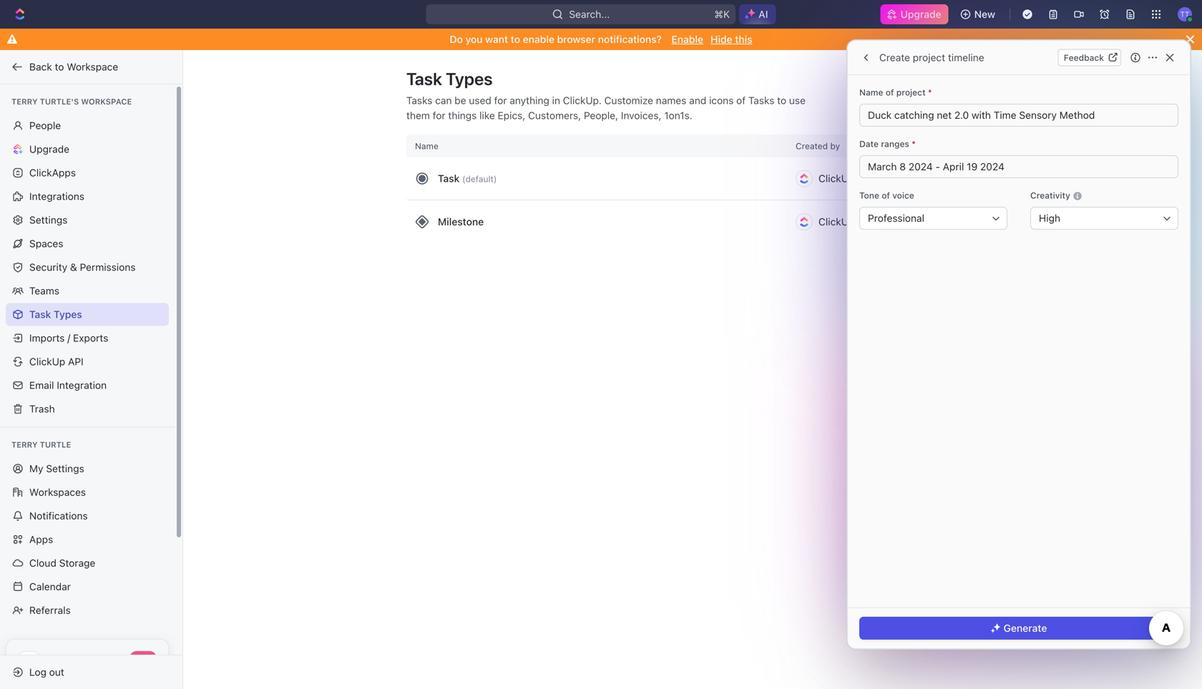 Task type: locate. For each thing, give the bounding box(es) containing it.
icons
[[710, 95, 734, 106]]

1 vertical spatial to
[[55, 61, 64, 73]]

to inside button
[[55, 61, 64, 73]]

1 vertical spatial terry
[[11, 440, 38, 450]]

be
[[455, 95, 467, 106]]

(default)
[[463, 174, 497, 184]]

1 horizontal spatial types
[[446, 69, 493, 89]]

name up date
[[860, 87, 884, 97]]

project down create task type
[[897, 87, 926, 97]]

e.g. May 1, 2023 - August 1, 2023 text field
[[869, 156, 1171, 178]]

0 horizontal spatial name
[[415, 141, 439, 151]]

teams link
[[6, 280, 169, 303]]

settings up 'spaces'
[[29, 214, 68, 226]]

of right tone
[[882, 190, 891, 200]]

to
[[511, 33, 521, 45], [55, 61, 64, 73], [778, 95, 787, 106]]

name down them
[[415, 141, 439, 151]]

0 horizontal spatial for
[[433, 110, 446, 121]]

ai
[[759, 8, 769, 20]]

1 vertical spatial create
[[889, 73, 921, 84]]

high button
[[1031, 207, 1179, 230]]

0 vertical spatial name
[[860, 87, 884, 97]]

enable
[[523, 33, 555, 45]]

workspace for back to workspace
[[67, 61, 118, 73]]

task types up imports
[[29, 309, 82, 320]]

clickup down imports
[[29, 356, 65, 368]]

to inside tasks can be used for anything in clickup. customize names and icons of tasks to use them for things like epics, customers, people, invoices, 1on1s.
[[778, 95, 787, 106]]

1 terry from the top
[[11, 97, 38, 106]]

1 horizontal spatial *
[[929, 87, 933, 97]]

things
[[448, 110, 477, 121]]

upgrade link up the clickapps link
[[6, 138, 169, 161]]

1 vertical spatial clickup
[[819, 216, 855, 228]]

project
[[913, 52, 946, 63], [897, 87, 926, 97]]

* down create task type
[[929, 87, 933, 97]]

task types up the can
[[407, 69, 493, 89]]

for
[[494, 95, 507, 106], [433, 110, 446, 121]]

professional
[[869, 212, 925, 224]]

terry up my
[[11, 440, 38, 450]]

integration
[[57, 379, 107, 391]]

task types link
[[6, 303, 169, 326]]

tasks can be used for anything in clickup. customize names and icons of tasks to use them for things like epics, customers, people, invoices, 1on1s.
[[407, 95, 806, 121]]

cloud storage
[[29, 557, 95, 569]]

create task type button
[[869, 67, 980, 90]]

0 horizontal spatial *
[[912, 139, 916, 149]]

terry for people
[[11, 97, 38, 106]]

2 horizontal spatial to
[[778, 95, 787, 106]]

1 vertical spatial types
[[54, 309, 82, 320]]

in
[[552, 95, 561, 106]]

ranges
[[882, 139, 910, 149]]

name
[[860, 87, 884, 97], [415, 141, 439, 151]]

name for name of project *
[[860, 87, 884, 97]]

milestone
[[438, 216, 484, 228]]

of
[[886, 87, 895, 97], [737, 95, 746, 106], [882, 190, 891, 200]]

upgrade
[[901, 8, 942, 20], [29, 143, 69, 155]]

upgrade up clickapps
[[29, 143, 69, 155]]

1 horizontal spatial upgrade
[[901, 8, 942, 20]]

feedback
[[1064, 53, 1105, 63]]

of inside tasks can be used for anything in clickup. customize names and icons of tasks to use them for things like epics, customers, people, invoices, 1on1s.
[[737, 95, 746, 106]]

clickup for task
[[819, 173, 855, 184]]

api
[[68, 356, 84, 368]]

ai button
[[740, 4, 777, 24]]

terry up people
[[11, 97, 38, 106]]

&
[[70, 261, 77, 273]]

task types
[[407, 69, 493, 89], [29, 309, 82, 320]]

clickapps link
[[6, 161, 169, 184]]

turtle
[[40, 440, 71, 450]]

workspace inside button
[[67, 61, 118, 73]]

1 horizontal spatial for
[[494, 95, 507, 106]]

1 vertical spatial upgrade
[[29, 143, 69, 155]]

0 vertical spatial task types
[[407, 69, 493, 89]]

0 horizontal spatial types
[[54, 309, 82, 320]]

* right ranges on the right of the page
[[912, 139, 916, 149]]

create for create project timeline
[[880, 52, 911, 63]]

2 terry from the top
[[11, 440, 38, 450]]

1 vertical spatial for
[[433, 110, 446, 121]]

task down create project timeline
[[923, 73, 945, 84]]

apps link
[[6, 528, 169, 551]]

upgrade link
[[881, 4, 949, 24], [6, 138, 169, 161]]

search...
[[569, 8, 610, 20]]

create for create task type
[[889, 73, 921, 84]]

workspaces link
[[6, 481, 169, 504]]

0 vertical spatial for
[[494, 95, 507, 106]]

2 tasks from the left
[[749, 95, 775, 106]]

0 vertical spatial *
[[929, 87, 933, 97]]

exports
[[73, 332, 108, 344]]

1 horizontal spatial task types
[[407, 69, 493, 89]]

invoices,
[[621, 110, 662, 121]]

tt
[[1181, 10, 1190, 18]]

settings up workspaces
[[46, 463, 84, 475]]

clickup left professional
[[819, 216, 855, 228]]

1 vertical spatial task types
[[29, 309, 82, 320]]

security
[[29, 261, 67, 273]]

of right the icons
[[737, 95, 746, 106]]

0 vertical spatial clickup
[[819, 173, 855, 184]]

teams
[[29, 285, 59, 297]]

create inside button
[[889, 73, 921, 84]]

integrations
[[29, 190, 84, 202]]

upgrade up create project timeline
[[901, 8, 942, 20]]

to right want
[[511, 33, 521, 45]]

customize
[[605, 95, 654, 106]]

log out
[[29, 667, 64, 678]]

imports / exports link
[[6, 327, 169, 350]]

0 vertical spatial types
[[446, 69, 493, 89]]

create task type
[[889, 73, 971, 84]]

tasks
[[407, 95, 433, 106], [749, 95, 775, 106]]

0 vertical spatial create
[[880, 52, 911, 63]]

name of project *
[[860, 87, 933, 97]]

tasks up them
[[407, 95, 433, 106]]

cloud storage link
[[6, 552, 169, 575]]

clickapps
[[29, 167, 76, 179]]

0 vertical spatial workspace
[[67, 61, 118, 73]]

workspace up "terry turtle's workspace"
[[67, 61, 118, 73]]

1 vertical spatial name
[[415, 141, 439, 151]]

1 vertical spatial workspace
[[81, 97, 132, 106]]

1 horizontal spatial tasks
[[749, 95, 775, 106]]

epics,
[[498, 110, 526, 121]]

hide
[[711, 33, 733, 45]]

terry for my settings
[[11, 440, 38, 450]]

task down teams
[[29, 309, 51, 320]]

spaces link
[[6, 232, 169, 255]]

for down the can
[[433, 110, 446, 121]]

my settings link
[[6, 458, 169, 480]]

workspace up people link at the top of the page
[[81, 97, 132, 106]]

generate
[[1004, 623, 1048, 634]]

log
[[29, 667, 47, 678]]

types up be
[[446, 69, 493, 89]]

2 vertical spatial to
[[778, 95, 787, 106]]

/
[[67, 332, 70, 344]]

creativity
[[1031, 190, 1073, 200]]

task
[[407, 69, 442, 89], [923, 73, 945, 84], [438, 172, 460, 184], [29, 309, 51, 320]]

clickup down by
[[819, 173, 855, 184]]

0 horizontal spatial to
[[55, 61, 64, 73]]

0 vertical spatial terry
[[11, 97, 38, 106]]

1 horizontal spatial name
[[860, 87, 884, 97]]

workspace
[[67, 61, 118, 73], [81, 97, 132, 106]]

1 vertical spatial settings
[[46, 463, 84, 475]]

task left (default)
[[438, 172, 460, 184]]

types
[[446, 69, 493, 89], [54, 309, 82, 320]]

notifications?
[[598, 33, 662, 45]]

date ranges *
[[860, 139, 916, 149]]

storage
[[59, 557, 95, 569]]

types up imports / exports
[[54, 309, 82, 320]]

workspaces
[[29, 487, 86, 498]]

0 vertical spatial to
[[511, 33, 521, 45]]

0 horizontal spatial upgrade link
[[6, 138, 169, 161]]

upgrade link up create project timeline
[[881, 4, 949, 24]]

*
[[929, 87, 933, 97], [912, 139, 916, 149]]

task up the can
[[407, 69, 442, 89]]

project up create task type
[[913, 52, 946, 63]]

0 horizontal spatial tasks
[[407, 95, 433, 106]]

to left use
[[778, 95, 787, 106]]

of down create task type
[[886, 87, 895, 97]]

to right back at left
[[55, 61, 64, 73]]

tasks left use
[[749, 95, 775, 106]]

1 horizontal spatial upgrade link
[[881, 4, 949, 24]]

for up epics,
[[494, 95, 507, 106]]



Task type: vqa. For each thing, say whether or not it's contained in the screenshot.
Search templates... 'text field' in the top of the page
no



Task type: describe. For each thing, give the bounding box(es) containing it.
e.g. Software Implementation text field
[[869, 105, 1171, 126]]

clickup api link
[[6, 350, 169, 373]]

of for name
[[886, 87, 895, 97]]

high
[[1040, 212, 1061, 224]]

by
[[831, 141, 841, 151]]

0 vertical spatial settings
[[29, 214, 68, 226]]

imports
[[29, 332, 65, 344]]

referrals link
[[6, 599, 169, 622]]

them
[[407, 110, 430, 121]]

⌘k
[[715, 8, 730, 20]]

want
[[486, 33, 508, 45]]

name for name
[[415, 141, 439, 151]]

customers,
[[528, 110, 581, 121]]

use
[[790, 95, 806, 106]]

calendar link
[[6, 576, 169, 599]]

like
[[480, 110, 495, 121]]

trash
[[29, 403, 55, 415]]

turtle's
[[40, 97, 79, 106]]

cloud
[[29, 557, 56, 569]]

clickup for milestone
[[819, 216, 855, 228]]

permissions
[[80, 261, 136, 273]]

type
[[948, 73, 971, 84]]

high button
[[1031, 207, 1179, 230]]

professional button
[[860, 207, 1008, 230]]

types inside the task types link
[[54, 309, 82, 320]]

terry turtle's workspace
[[11, 97, 132, 106]]

calendar
[[29, 581, 71, 593]]

browser
[[557, 33, 596, 45]]

my
[[29, 463, 43, 475]]

1 vertical spatial project
[[897, 87, 926, 97]]

created by
[[796, 141, 841, 151]]

1 vertical spatial upgrade link
[[6, 138, 169, 161]]

workspace for terry turtle's workspace
[[81, 97, 132, 106]]

1 tasks from the left
[[407, 95, 433, 106]]

professional button
[[860, 207, 1008, 230]]

imports / exports
[[29, 332, 108, 344]]

date
[[860, 139, 879, 149]]

security & permissions
[[29, 261, 136, 273]]

people,
[[584, 110, 619, 121]]

tone
[[860, 190, 880, 200]]

1 horizontal spatial to
[[511, 33, 521, 45]]

task inside button
[[923, 73, 945, 84]]

clickup api
[[29, 356, 84, 368]]

0 horizontal spatial upgrade
[[29, 143, 69, 155]]

0 vertical spatial project
[[913, 52, 946, 63]]

people link
[[6, 114, 169, 137]]

out
[[49, 667, 64, 678]]

feedback button
[[1059, 49, 1122, 66]]

my settings
[[29, 463, 84, 475]]

voice
[[893, 190, 915, 200]]

1on1s.
[[665, 110, 693, 121]]

back to workspace button
[[6, 55, 170, 78]]

created
[[796, 141, 828, 151]]

referrals
[[29, 605, 71, 616]]

tt button
[[1174, 3, 1197, 26]]

settings link
[[6, 209, 169, 232]]

task (default)
[[438, 172, 497, 184]]

you
[[466, 33, 483, 45]]

tone of voice
[[860, 190, 915, 200]]

0 vertical spatial upgrade
[[901, 8, 942, 20]]

email
[[29, 379, 54, 391]]

notifications
[[29, 510, 88, 522]]

1 vertical spatial *
[[912, 139, 916, 149]]

clickup.
[[563, 95, 602, 106]]

email integration
[[29, 379, 107, 391]]

security & permissions link
[[6, 256, 169, 279]]

new button
[[955, 3, 1005, 26]]

terry turtle
[[11, 440, 71, 450]]

0 horizontal spatial task types
[[29, 309, 82, 320]]

create project timeline
[[880, 52, 985, 63]]

used
[[469, 95, 492, 106]]

apps
[[29, 534, 53, 546]]

can
[[435, 95, 452, 106]]

integrations link
[[6, 185, 169, 208]]

2 vertical spatial clickup
[[29, 356, 65, 368]]

log out button
[[6, 661, 170, 684]]

notifications link
[[6, 505, 169, 528]]

anything
[[510, 95, 550, 106]]

new
[[975, 8, 996, 20]]

0 vertical spatial upgrade link
[[881, 4, 949, 24]]

do
[[450, 33, 463, 45]]

spaces
[[29, 238, 63, 250]]

this
[[735, 33, 753, 45]]

email integration link
[[6, 374, 169, 397]]

and
[[690, 95, 707, 106]]

people
[[29, 120, 61, 131]]

names
[[656, 95, 687, 106]]

of for tone
[[882, 190, 891, 200]]

enable
[[672, 33, 704, 45]]



